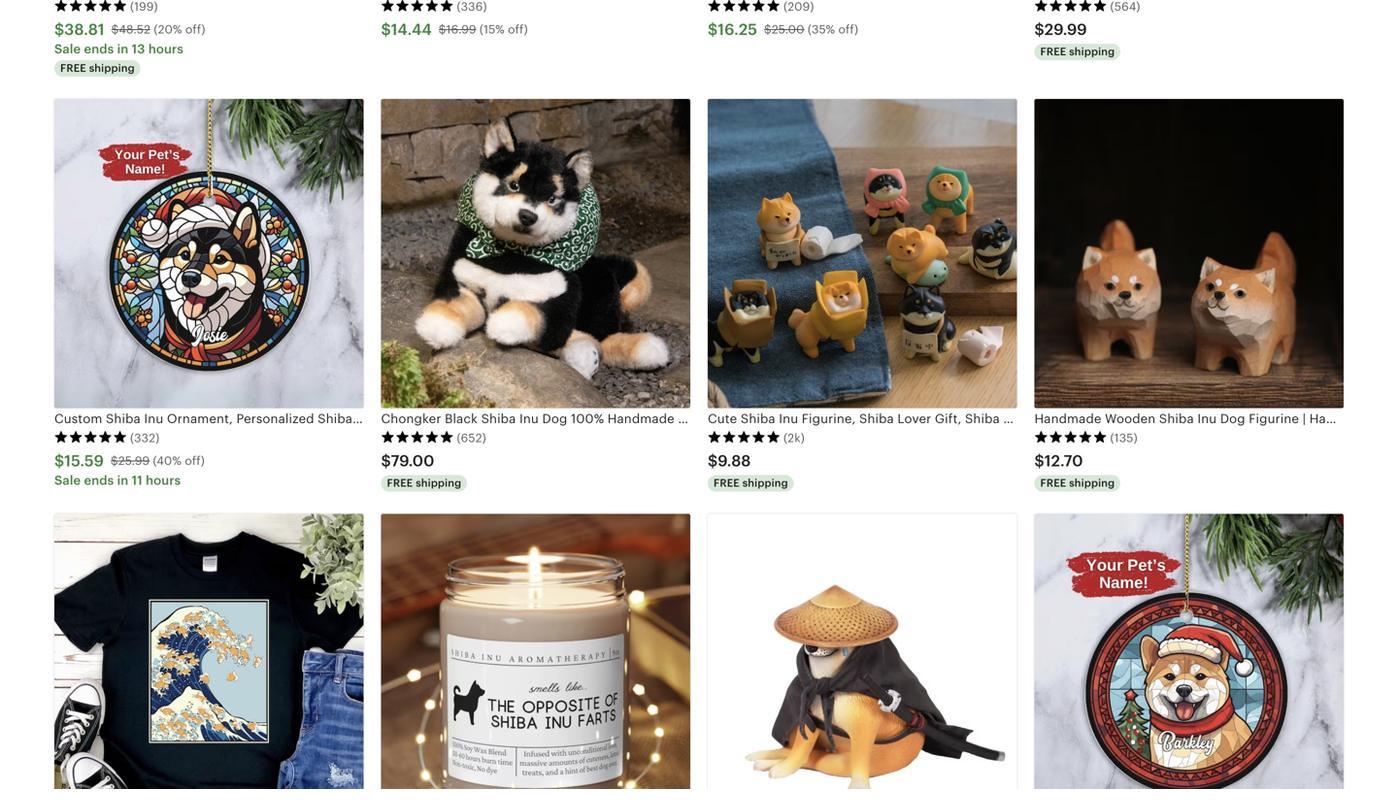 Task type: describe. For each thing, give the bounding box(es) containing it.
shipping inside $ 38.81 $ 48.52 (20% off) sale ends in 13 hours free shipping
[[89, 62, 135, 74]]

0 vertical spatial custom shiba inu ornament, personalized shiba dog ornament, dog christmas ornament, shiba inu owner xmas gift, gift for dog owner, doge gift image
[[54, 99, 364, 409]]

sale for 15.59
[[54, 474, 81, 488]]

chongker black shiba inu dog 100% handmade realistic stuffed dog plush dog toy for women kids dog lovers image
[[381, 99, 691, 409]]

79.00
[[391, 453, 435, 470]]

off) for 15.59
[[185, 455, 205, 468]]

29.99
[[1045, 21, 1088, 38]]

1 vertical spatial custom shiba inu ornament, personalized shiba dog ornament, dog christmas ornament, shiba inu owner xmas gift, gift for dog owner, doge gift image
[[1035, 515, 1344, 790]]

(35%
[[808, 23, 836, 36]]

$ 29.99 free shipping
[[1035, 21, 1115, 58]]

$ inside $ 16.25 $ 25.00 (35% off)
[[764, 23, 772, 36]]

(135)
[[1111, 432, 1138, 445]]

5 out of 5 stars image up 14.44
[[381, 0, 454, 13]]

in for 38.81
[[117, 42, 129, 56]]

free for 12.70
[[1041, 478, 1067, 490]]

9.88
[[718, 453, 751, 470]]

free for 29.99
[[1041, 46, 1067, 58]]

off) for 16.25
[[839, 23, 859, 36]]

15.59
[[64, 453, 104, 470]]

5 out of 5 stars image up 15.59
[[54, 431, 127, 444]]

5 out of 5 stars image up 9.88
[[708, 431, 781, 444]]

off) for 38.81
[[185, 23, 205, 36]]

11
[[132, 474, 143, 488]]

ends for 38.81
[[84, 42, 114, 56]]

5 out of 5 stars image up 12.70
[[1035, 431, 1108, 444]]

$ 9.88 free shipping
[[708, 453, 788, 490]]

free inside $ 38.81 $ 48.52 (20% off) sale ends in 13 hours free shipping
[[60, 62, 86, 74]]

(332)
[[130, 432, 160, 445]]

(2k)
[[784, 432, 805, 445]]

(20%
[[154, 23, 182, 36]]

16.25
[[718, 21, 758, 38]]

$ inside $ 9.88 free shipping
[[708, 453, 718, 470]]

ends for 15.59
[[84, 474, 114, 488]]

free for 79.00
[[387, 478, 413, 490]]

in for 15.59
[[117, 474, 129, 488]]

5 out of 5 stars image up 29.99
[[1035, 0, 1108, 13]]

shipping for 79.00
[[416, 478, 462, 490]]

creative shiba inu samurai resin desk decor, desk ornament, shiba inu lover gifts image
[[708, 515, 1017, 790]]

(40%
[[153, 455, 182, 468]]



Task type: vqa. For each thing, say whether or not it's contained in the screenshot.
the top (4.1k)
no



Task type: locate. For each thing, give the bounding box(es) containing it.
$ inside $ 29.99 free shipping
[[1035, 21, 1045, 38]]

1 vertical spatial ends
[[84, 474, 114, 488]]

free inside $ 29.99 free shipping
[[1041, 46, 1067, 58]]

1 horizontal spatial custom shiba inu ornament, personalized shiba dog ornament, dog christmas ornament, shiba inu owner xmas gift, gift for dog owner, doge gift image
[[1035, 515, 1344, 790]]

12.70
[[1045, 453, 1084, 470]]

off) right (15%
[[508, 23, 528, 36]]

ends inside $ 38.81 $ 48.52 (20% off) sale ends in 13 hours free shipping
[[84, 42, 114, 56]]

in left "11" at the left
[[117, 474, 129, 488]]

hours for 38.81
[[148, 42, 184, 56]]

shipping down 12.70
[[1070, 478, 1115, 490]]

shipping down 9.88
[[743, 478, 788, 490]]

shipping down 79.00
[[416, 478, 462, 490]]

free for 9.88
[[714, 478, 740, 490]]

25.00
[[772, 23, 805, 36]]

1 vertical spatial in
[[117, 474, 129, 488]]

shipping inside the $ 79.00 free shipping
[[416, 478, 462, 490]]

$ inside $ 12.70 free shipping
[[1035, 453, 1045, 470]]

$ 14.44 $ 16.99 (15% off)
[[381, 21, 528, 38]]

free down 38.81
[[60, 62, 86, 74]]

0 vertical spatial hours
[[148, 42, 184, 56]]

free down 29.99
[[1041, 46, 1067, 58]]

13
[[132, 42, 145, 56]]

1 sale from the top
[[54, 42, 81, 56]]

hours inside $ 38.81 $ 48.52 (20% off) sale ends in 13 hours free shipping
[[148, 42, 184, 56]]

off)
[[185, 23, 205, 36], [508, 23, 528, 36], [839, 23, 859, 36], [185, 455, 205, 468]]

shipping for 12.70
[[1070, 478, 1115, 490]]

$ 79.00 free shipping
[[381, 453, 462, 490]]

free inside $ 9.88 free shipping
[[714, 478, 740, 490]]

shiba inu gift, shiba inu candle, shiba inu mom, shiba gift, gift for shiba inu owner, dog gifts, dog fart candle, shiba inu fart candle image
[[381, 515, 691, 790]]

$ 38.81 $ 48.52 (20% off) sale ends in 13 hours free shipping
[[54, 21, 205, 74]]

ends down 15.59
[[84, 474, 114, 488]]

5 out of 5 stars image up 38.81
[[54, 0, 127, 13]]

1 vertical spatial sale
[[54, 474, 81, 488]]

0 horizontal spatial custom shiba inu ornament, personalized shiba dog ornament, dog christmas ornament, shiba inu owner xmas gift, gift for dog owner, doge gift image
[[54, 99, 364, 409]]

off) right (40%
[[185, 455, 205, 468]]

shipping
[[1070, 46, 1115, 58], [89, 62, 135, 74], [416, 478, 462, 490], [743, 478, 788, 490], [1070, 478, 1115, 490]]

free inside $ 12.70 free shipping
[[1041, 478, 1067, 490]]

2 in from the top
[[117, 474, 129, 488]]

$ inside the $ 79.00 free shipping
[[381, 453, 391, 470]]

shipping for 9.88
[[743, 478, 788, 490]]

off) for 14.44
[[508, 23, 528, 36]]

free inside the $ 79.00 free shipping
[[387, 478, 413, 490]]

free down 9.88
[[714, 478, 740, 490]]

ends
[[84, 42, 114, 56], [84, 474, 114, 488]]

sale inside $ 15.59 $ 25.99 (40% off) sale ends in 11 hours
[[54, 474, 81, 488]]

off) inside $ 15.59 $ 25.99 (40% off) sale ends in 11 hours
[[185, 455, 205, 468]]

off) inside $ 38.81 $ 48.52 (20% off) sale ends in 13 hours free shipping
[[185, 23, 205, 36]]

in inside $ 38.81 $ 48.52 (20% off) sale ends in 13 hours free shipping
[[117, 42, 129, 56]]

0 vertical spatial in
[[117, 42, 129, 56]]

custom shiba inu ornament, personalized shiba dog ornament, dog christmas ornament, shiba inu owner xmas gift, gift for dog owner, doge gift image
[[54, 99, 364, 409], [1035, 515, 1344, 790]]

$ 12.70 free shipping
[[1035, 453, 1115, 490]]

(15%
[[480, 23, 505, 36]]

1 vertical spatial hours
[[146, 474, 181, 488]]

handmade wooden shiba inu dog figurine | hand-carved and painted wood statue carving | table top or shelf decoration shiba inu lover gift image
[[1035, 99, 1344, 409]]

free down 12.70
[[1041, 478, 1067, 490]]

$ 15.59 $ 25.99 (40% off) sale ends in 11 hours
[[54, 453, 205, 488]]

38.81
[[64, 21, 105, 38]]

0 vertical spatial ends
[[84, 42, 114, 56]]

in left 13
[[117, 42, 129, 56]]

shipping inside $ 12.70 free shipping
[[1070, 478, 1115, 490]]

cute shiba inu figurine, shiba lover gift, shiba dog desk ornament, kawaii shiba desk accessory,buy 2 get 10% off image
[[708, 99, 1017, 409]]

5 out of 5 stars image
[[54, 0, 127, 13], [381, 0, 454, 13], [708, 0, 781, 13], [1035, 0, 1108, 13], [54, 431, 127, 444], [381, 431, 454, 444], [708, 431, 781, 444], [1035, 431, 1108, 444]]

off) inside $ 14.44 $ 16.99 (15% off)
[[508, 23, 528, 36]]

in inside $ 15.59 $ 25.99 (40% off) sale ends in 11 hours
[[117, 474, 129, 488]]

(652)
[[457, 432, 487, 445]]

$ inside $ 14.44 $ 16.99 (15% off)
[[439, 23, 446, 36]]

off) inside $ 16.25 $ 25.00 (35% off)
[[839, 23, 859, 36]]

in
[[117, 42, 129, 56], [117, 474, 129, 488]]

shipping inside $ 9.88 free shipping
[[743, 478, 788, 490]]

2 sale from the top
[[54, 474, 81, 488]]

$ 16.25 $ 25.00 (35% off)
[[708, 21, 859, 38]]

16.99
[[446, 23, 477, 36]]

off) right (20%
[[185, 23, 205, 36]]

hours inside $ 15.59 $ 25.99 (40% off) sale ends in 11 hours
[[146, 474, 181, 488]]

funny shiba inu great wave japanese fox dog owner doge-coin kanagawa hokusai pet lover gift whisperer paw t-shirt/tank top/hoodie/sweatshirt image
[[54, 515, 364, 790]]

hours
[[148, 42, 184, 56], [146, 474, 181, 488]]

0 vertical spatial sale
[[54, 42, 81, 56]]

1 ends from the top
[[84, 42, 114, 56]]

2 ends from the top
[[84, 474, 114, 488]]

sale
[[54, 42, 81, 56], [54, 474, 81, 488]]

sale down 38.81
[[54, 42, 81, 56]]

hours for 15.59
[[146, 474, 181, 488]]

5 out of 5 stars image up 16.25
[[708, 0, 781, 13]]

off) right (35%
[[839, 23, 859, 36]]

hours down (40%
[[146, 474, 181, 488]]

ends down 38.81
[[84, 42, 114, 56]]

sale inside $ 38.81 $ 48.52 (20% off) sale ends in 13 hours free shipping
[[54, 42, 81, 56]]

shipping inside $ 29.99 free shipping
[[1070, 46, 1115, 58]]

5 out of 5 stars image up 79.00
[[381, 431, 454, 444]]

shipping down 29.99
[[1070, 46, 1115, 58]]

hours down (20%
[[148, 42, 184, 56]]

shipping for 29.99
[[1070, 46, 1115, 58]]

48.52
[[119, 23, 151, 36]]

free down 79.00
[[387, 478, 413, 490]]

free
[[1041, 46, 1067, 58], [60, 62, 86, 74], [387, 478, 413, 490], [714, 478, 740, 490], [1041, 478, 1067, 490]]

ends inside $ 15.59 $ 25.99 (40% off) sale ends in 11 hours
[[84, 474, 114, 488]]

14.44
[[391, 21, 432, 38]]

sale for 38.81
[[54, 42, 81, 56]]

25.99
[[118, 455, 150, 468]]

$
[[54, 21, 64, 38], [381, 21, 391, 38], [708, 21, 718, 38], [1035, 21, 1045, 38], [111, 23, 119, 36], [439, 23, 446, 36], [764, 23, 772, 36], [54, 453, 64, 470], [381, 453, 391, 470], [708, 453, 718, 470], [1035, 453, 1045, 470], [111, 455, 118, 468]]

shipping down 13
[[89, 62, 135, 74]]

sale down 15.59
[[54, 474, 81, 488]]

1 in from the top
[[117, 42, 129, 56]]



